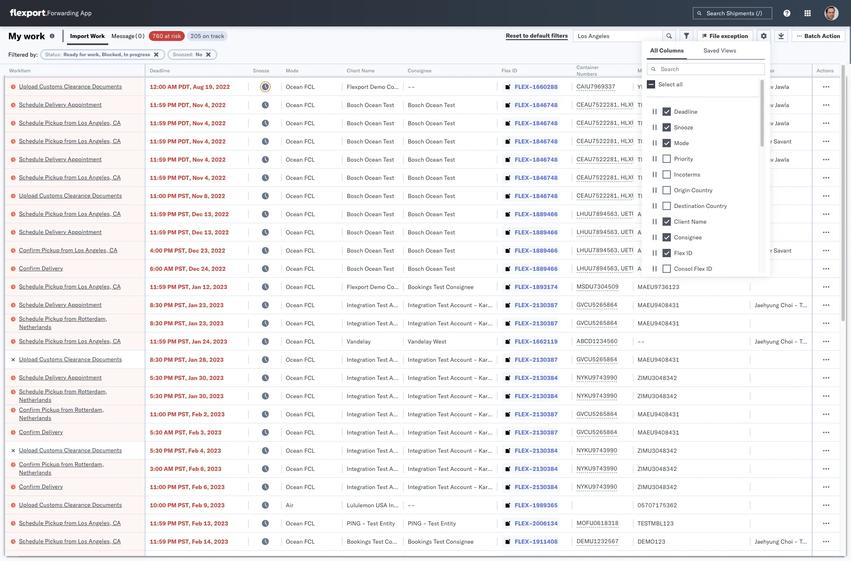 Task type: vqa. For each thing, say whether or not it's contained in the screenshot.
Partner
no



Task type: describe. For each thing, give the bounding box(es) containing it.
7 ocean fcl from the top
[[286, 192, 315, 199]]

pst, down 11:00 pm pst, nov 8, 2022
[[178, 210, 191, 218]]

3 hlxu6269489, from the top
[[621, 137, 663, 145]]

3 jawla from the top
[[775, 119, 789, 127]]

schedule pickup from rotterdam, netherlands button for 5:30 pm pst, jan 30, 2023
[[19, 387, 134, 405]]

deadline button
[[146, 66, 241, 74]]

10 account from the top
[[450, 483, 472, 491]]

05707175362
[[638, 501, 677, 509]]

6 schedule pickup from los angeles, ca link from the top
[[19, 337, 121, 345]]

18 ocean fcl from the top
[[286, 392, 315, 400]]

demu1232567
[[577, 537, 619, 545]]

maeu9408431 for schedule delivery appointment
[[638, 301, 680, 309]]

11 resize handle column header from the left
[[830, 64, 840, 561]]

risk
[[171, 32, 181, 39]]

from for 5th schedule pickup from los angeles, ca link from the top of the page
[[64, 283, 76, 290]]

resize handle column header for workitem
[[135, 64, 145, 561]]

jaehyung choi - test origin agent
[[755, 301, 845, 309]]

4, for first schedule delivery appointment button from the top of the page schedule delivery appointment link
[[205, 101, 210, 109]]

3 ceau7522281, from the top
[[577, 137, 619, 145]]

select
[[659, 81, 675, 88]]

usa
[[376, 501, 387, 509]]

am for 12:00
[[167, 83, 177, 90]]

caiu7969337
[[577, 83, 616, 90]]

feb for 11:59 pm pst, feb 14, 2023
[[192, 538, 202, 545]]

Search text field
[[647, 63, 765, 75]]

angeles, for 7th schedule pickup from los angeles, ca link from the bottom of the page
[[89, 137, 111, 145]]

15 flex- from the top
[[515, 338, 533, 345]]

flex-1893174
[[515, 283, 558, 290]]

netherlands for 5:30 pm pst, jan 30, 2023
[[19, 396, 51, 403]]

10:00 pm pst, feb 9, 2023
[[150, 501, 225, 509]]

3,
[[200, 429, 206, 436]]

5 lagerfeld from the top
[[491, 392, 516, 400]]

3 maeu9408431 from the top
[[638, 356, 680, 363]]

3 schedule delivery appointment button from the top
[[19, 228, 102, 237]]

9 schedule from the top
[[19, 301, 43, 308]]

20 flex- from the top
[[515, 429, 533, 436]]

consol
[[674, 265, 693, 272]]

id inside flex id button
[[512, 67, 517, 74]]

21 ocean fcl from the top
[[286, 447, 315, 454]]

1893174
[[533, 283, 558, 290]]

1 5:30 from the top
[[150, 374, 162, 381]]

app
[[80, 9, 92, 17]]

all columns button
[[647, 43, 687, 59]]

from for 3rd schedule pickup from los angeles, ca link from the top
[[64, 173, 76, 181]]

11:00 for 11:00 pm pst, feb 2, 2023
[[150, 410, 166, 418]]

2023 down '8:30 pm pst, jan 28, 2023'
[[209, 374, 224, 381]]

ca for confirm pickup from los angeles, ca button
[[110, 246, 117, 254]]

filtered by:
[[8, 51, 38, 58]]

9 flex- from the top
[[515, 228, 533, 236]]

lhuu7894563, uetu5238478 for confirm pickup from los angeles, ca
[[577, 246, 661, 254]]

jaehyung for maeu9408431
[[755, 301, 779, 309]]

numbers for mbl/mawb numbers
[[668, 67, 688, 74]]

9 ocean fcl from the top
[[286, 228, 315, 236]]

dec for confirm pickup from los angeles, ca
[[188, 247, 199, 254]]

workitem button
[[5, 66, 137, 74]]

-- for flex-1989365
[[408, 501, 415, 509]]

pst, down 11:59 pm pst, jan 12, 2023
[[174, 301, 187, 309]]

message
[[111, 32, 135, 39]]

11:00 pm pst, feb 2, 2023
[[150, 410, 225, 418]]

2 flex-2130384 from the top
[[515, 392, 558, 400]]

3:00
[[150, 465, 162, 472]]

4 ceau7522281, hlxu6269489, hlxu8034992 from the top
[[577, 155, 705, 163]]

1 1889466 from the top
[[533, 210, 558, 218]]

5 hlxu6269489, from the top
[[621, 174, 663, 181]]

4 karl from the top
[[479, 374, 489, 381]]

2006134
[[533, 520, 558, 527]]

24 ocean fcl from the top
[[286, 520, 315, 527]]

0 vertical spatial 13,
[[204, 210, 213, 218]]

batch action button
[[792, 30, 846, 42]]

7 fcl from the top
[[304, 192, 315, 199]]

am for 5:30
[[164, 429, 173, 436]]

4 ceau7522281, from the top
[[577, 155, 619, 163]]

16 ocean fcl from the top
[[286, 356, 315, 363]]

snoozed : no
[[173, 51, 202, 57]]

3 integration from the top
[[408, 356, 436, 363]]

5 karl from the top
[[479, 392, 489, 400]]

1 vertical spatial 13,
[[204, 228, 213, 236]]

feb for 11:00 pm pst, feb 6, 2023
[[192, 483, 202, 491]]

flexport demo consignee for -
[[347, 83, 415, 90]]

lhuu7894563, for schedule delivery appointment
[[577, 228, 619, 236]]

2130387 for confirm pickup from rotterdam, netherlands
[[533, 410, 558, 418]]

2 flex- from the top
[[515, 101, 533, 109]]

1 lhuu7894563, uetu5238478 from the top
[[577, 210, 661, 217]]

1 vertical spatial client
[[674, 218, 690, 225]]

at
[[165, 32, 170, 39]]

2 horizontal spatial id
[[707, 265, 712, 272]]

on
[[203, 32, 209, 39]]

schedule pickup from rotterdam, netherlands button for 8:30 pm pst, jan 23, 2023
[[19, 314, 134, 332]]

6 ocean fcl from the top
[[286, 174, 315, 181]]

testmbl123
[[638, 520, 674, 527]]

8 integration from the top
[[408, 447, 436, 454]]

2 vertical spatial flex
[[694, 265, 705, 272]]

container numbers
[[577, 64, 599, 77]]

6 test123456 from the top
[[638, 192, 673, 199]]

Search Work text field
[[573, 30, 663, 42]]

air
[[286, 501, 293, 509]]

14,
[[204, 538, 213, 545]]

5 11:59 pm pdt, nov 4, 2022 from the top
[[150, 174, 226, 181]]

aug
[[193, 83, 204, 90]]

confirm pickup from rotterdam, netherlands for 11:00 pm pst, feb 2, 2023
[[19, 406, 104, 422]]

pst, down 6:00 am pst, dec 24, 2022
[[178, 283, 191, 290]]

2 account from the top
[[450, 319, 472, 327]]

11:00 for 11:00 pm pst, feb 6, 2023
[[150, 483, 166, 491]]

7 lagerfeld from the top
[[491, 429, 516, 436]]

appointment for second schedule delivery appointment button from the bottom
[[68, 301, 102, 308]]

2023 down 12,
[[209, 301, 224, 309]]

actions
[[817, 67, 834, 74]]

abcdefg78456546 for confirm delivery
[[638, 265, 693, 272]]

pst, left 8,
[[178, 192, 191, 199]]

4 11:59 pm pdt, nov 4, 2022 from the top
[[150, 156, 226, 163]]

4 flex- from the top
[[515, 137, 533, 145]]

schedule delivery appointment link for second schedule delivery appointment button from the top of the page
[[19, 155, 102, 163]]

2130387 for schedule pickup from rotterdam, netherlands
[[533, 319, 558, 327]]

3 flex-2130384 from the top
[[515, 447, 558, 454]]

client name inside button
[[347, 67, 375, 74]]

1889466 for confirm delivery
[[533, 265, 558, 272]]

2023 up 11:00 pm pst, feb 2, 2023
[[209, 392, 224, 400]]

flexport. image
[[10, 9, 47, 17]]

17 ocean fcl from the top
[[286, 374, 315, 381]]

lululemon usa inc. test
[[347, 501, 414, 509]]

jan down '8:30 pm pst, jan 28, 2023'
[[188, 374, 198, 381]]

schedule delivery appointment for second schedule delivery appointment button from the top of the page
[[19, 155, 102, 163]]

status : ready for work, blocked, in progress
[[45, 51, 150, 57]]

6, for 3:00 am pst, feb 6, 2023
[[200, 465, 206, 472]]

6 hlxu6269489, from the top
[[621, 192, 663, 199]]

2 schedule delivery appointment button from the top
[[19, 155, 102, 164]]

1989365
[[533, 501, 558, 509]]

11:59 pm pst, feb 14, 2023
[[150, 538, 228, 545]]

1 30, from the top
[[199, 374, 208, 381]]

progress
[[130, 51, 150, 57]]

feb for 3:00 am pst, feb 6, 2023
[[189, 465, 199, 472]]

flex-1662119
[[515, 338, 558, 345]]

feb for 11:00 pm pst, feb 2, 2023
[[192, 410, 202, 418]]

batch
[[805, 32, 821, 39]]

documents for first upload customs clearance documents button from the top of the page
[[92, 82, 122, 90]]

jaehyung for --
[[755, 338, 779, 345]]

jan down 11:59 pm pst, jan 12, 2023
[[188, 301, 198, 309]]

1 entity from the left
[[380, 520, 395, 527]]

pst, down 4:00 pm pst, dec 23, 2022
[[175, 265, 187, 272]]

11:00 pm pst, nov 8, 2022
[[150, 192, 225, 199]]

rotterdam, for 3:00 am pst, feb 6, 2023
[[75, 460, 104, 468]]

10 lagerfeld from the top
[[491, 483, 516, 491]]

6 hlxu8034992 from the top
[[665, 192, 705, 199]]

1 11:59 pm pst, dec 13, 2022 from the top
[[150, 210, 229, 218]]

1 schedule pickup from los angeles, ca button from the top
[[19, 118, 121, 128]]

filtered
[[8, 51, 28, 58]]

flexport for bookings test consignee
[[347, 283, 369, 290]]

all
[[677, 81, 683, 88]]

maeu9408431 for confirm delivery
[[638, 429, 680, 436]]

mbl/mawb numbers button
[[634, 66, 743, 74]]

schedule delivery appointment link for second schedule delivery appointment button from the bottom
[[19, 300, 102, 309]]

delivery for first schedule delivery appointment button from the bottom of the page schedule delivery appointment link
[[45, 374, 66, 381]]

flex-1989365
[[515, 501, 558, 509]]

6 flex-1846748 from the top
[[515, 192, 558, 199]]

760
[[152, 32, 163, 39]]

message (0)
[[111, 32, 145, 39]]

priority
[[674, 155, 693, 162]]

confirm pickup from rotterdam, netherlands link for 11:00
[[19, 405, 134, 422]]

3 customs from the top
[[39, 355, 63, 363]]

23, for los
[[201, 247, 210, 254]]

import work
[[70, 32, 105, 39]]

5 zimu3048342 from the top
[[638, 483, 677, 491]]

angeles, for 5th schedule pickup from los angeles, ca link from the top of the page
[[89, 283, 111, 290]]

4 flex-2130384 from the top
[[515, 465, 558, 472]]

1 vertical spatial --
[[638, 338, 645, 345]]

24, for 2023
[[203, 338, 212, 345]]

11:59 pm pst, jan 12, 2023
[[150, 283, 227, 290]]

flexport for --
[[347, 83, 369, 90]]

west
[[433, 338, 446, 345]]

select all
[[659, 81, 683, 88]]

8 fcl from the top
[[304, 210, 315, 218]]

3 schedule pickup from los angeles, ca button from the top
[[19, 173, 121, 182]]

from for fifth schedule pickup from los angeles, ca link from the bottom of the page
[[64, 210, 76, 217]]

2 test123456 from the top
[[638, 119, 673, 127]]

flex id inside flex id button
[[502, 67, 517, 74]]

confirm for 6:00
[[19, 264, 40, 272]]

2 ping from the left
[[408, 520, 422, 527]]

3 ocean fcl from the top
[[286, 119, 315, 127]]

appointment for first schedule delivery appointment button from the top of the page
[[68, 101, 102, 108]]

4:00 pm pst, dec 23, 2022
[[150, 247, 225, 254]]

for
[[79, 51, 86, 57]]

3 gaurav jawla from the top
[[755, 119, 789, 127]]

1 ceau7522281, hlxu6269489, hlxu8034992 from the top
[[577, 101, 705, 108]]

vandelay for vandelay west
[[408, 338, 432, 345]]

12 schedule from the top
[[19, 374, 43, 381]]

9 integration test account - karl lagerfeld from the top
[[408, 465, 516, 472]]

flex-1846748 for 7th schedule pickup from los angeles, ca link from the bottom of the page
[[515, 137, 558, 145]]

resize handle column header for client name
[[394, 64, 404, 561]]

pst, up the 5:30 am pst, feb 3, 2023
[[178, 410, 191, 418]]

work
[[24, 30, 45, 42]]

17 fcl from the top
[[304, 374, 315, 381]]

omkar for abcdefg78456546
[[755, 247, 773, 254]]

upload for upload customs clearance documents button associated with 11:00 pm pst, nov 8, 2022
[[19, 192, 38, 199]]

11:00 pm pst, feb 6, 2023
[[150, 483, 225, 491]]

9 11:59 from the top
[[150, 338, 166, 345]]

clearance for first upload customs clearance documents button from the top of the page
[[64, 82, 91, 90]]

ca for first schedule pickup from los angeles, ca button from the bottom of the page
[[113, 537, 121, 545]]

schedule pickup from rotterdam, netherlands for 8:30 pm pst, jan 23, 2023
[[19, 315, 107, 331]]

4 nyku9743990 from the top
[[577, 465, 617, 472]]

1 vertical spatial client name
[[674, 218, 707, 225]]

2023 right 12,
[[213, 283, 227, 290]]

schedule pickup from los angeles, ca for 5th schedule pickup from los angeles, ca link from the top of the page
[[19, 283, 121, 290]]

delivery for confirm delivery link for 5:30
[[42, 428, 63, 436]]

flex-1911408
[[515, 538, 558, 545]]

ca for 5th schedule pickup from los angeles, ca button from the bottom of the page
[[113, 210, 121, 217]]

maeu9736123
[[638, 283, 680, 290]]

confirm pickup from los angeles, ca
[[19, 246, 117, 254]]

confirm pickup from los angeles, ca button
[[19, 246, 117, 255]]

2 30, from the top
[[199, 392, 208, 400]]

choi for maeu9408431
[[781, 301, 793, 309]]

saved
[[704, 47, 720, 54]]

2023 up 11:00 pm pst, feb 6, 2023
[[207, 465, 222, 472]]

flexport demo consignee for bookings
[[347, 283, 415, 290]]

1 fcl from the top
[[304, 83, 315, 90]]

ready
[[63, 51, 78, 57]]

consol flex id
[[674, 265, 712, 272]]

12 fcl from the top
[[304, 283, 315, 290]]

1 hlxu6269489, from the top
[[621, 101, 663, 108]]

1911408
[[533, 538, 558, 545]]

3 upload from the top
[[19, 355, 38, 363]]

flex-1846748 for second schedule delivery appointment button from the top of the page's schedule delivery appointment link
[[515, 156, 558, 163]]

status
[[45, 51, 60, 57]]

5:30 am pst, feb 3, 2023
[[150, 429, 222, 436]]

3 karl from the top
[[479, 356, 489, 363]]

3 schedule pickup from los angeles, ca link from the top
[[19, 173, 121, 181]]

1 1846748 from the top
[[533, 101, 558, 109]]

from for second schedule pickup from los angeles, ca link from the bottom
[[64, 519, 76, 527]]

appointment for third schedule delivery appointment button from the bottom of the page
[[68, 228, 102, 235]]

2 jawla from the top
[[775, 101, 789, 109]]

schedule delivery appointment for third schedule delivery appointment button from the bottom of the page
[[19, 228, 102, 235]]

28,
[[199, 356, 208, 363]]

angeles, for confirm pickup from los angeles, ca link
[[85, 246, 108, 254]]

ca for 3rd schedule pickup from los angeles, ca button from the bottom
[[113, 337, 121, 345]]

21 fcl from the top
[[304, 447, 315, 454]]

7 schedule from the top
[[19, 228, 43, 235]]

work,
[[87, 51, 101, 57]]

inc.
[[389, 501, 399, 509]]

12:00 am pdt, aug 19, 2022
[[150, 83, 230, 90]]

flex id button
[[498, 66, 564, 74]]

mbl/mawb numbers
[[638, 67, 688, 74]]

flex-1846748 for first schedule delivery appointment button from the top of the page schedule delivery appointment link
[[515, 101, 558, 109]]

22 flex- from the top
[[515, 465, 533, 472]]

5 nyku9743990 from the top
[[577, 483, 617, 490]]

10 schedule from the top
[[19, 315, 43, 322]]

maeu9408431 for schedule pickup from rotterdam, netherlands
[[638, 319, 680, 327]]

confirm pickup from los angeles, ca link
[[19, 246, 117, 254]]

1 vertical spatial deadline
[[674, 108, 698, 115]]

dec down 11:00 pm pst, nov 8, 2022
[[192, 210, 203, 218]]

6 lagerfeld from the top
[[491, 410, 516, 418]]

pickup inside button
[[42, 246, 59, 254]]

12,
[[203, 283, 212, 290]]

1 vertical spatial flex
[[674, 249, 685, 257]]

Search Shipments (/) text field
[[693, 7, 773, 19]]

1 jawla from the top
[[775, 83, 789, 90]]

exception
[[721, 32, 748, 39]]

2 ceau7522281, hlxu6269489, hlxu8034992 from the top
[[577, 119, 705, 127]]

2023 up '8:30 pm pst, jan 28, 2023'
[[213, 338, 227, 345]]

feb for 5:30 pm pst, feb 4, 2023
[[188, 447, 199, 454]]

0 vertical spatial snooze
[[253, 67, 269, 74]]

3 5:30 from the top
[[150, 429, 162, 436]]

resize handle column header for mode
[[333, 64, 343, 561]]

19 flex- from the top
[[515, 410, 533, 418]]

6 confirm from the top
[[19, 483, 40, 490]]

reset to default filters button
[[501, 30, 573, 42]]

13 ocean fcl from the top
[[286, 301, 315, 309]]

country for origin country
[[692, 186, 713, 194]]

columns
[[660, 47, 684, 54]]

numbers for container numbers
[[577, 71, 597, 77]]

gvcu5265864 for schedule delivery appointment
[[577, 301, 618, 308]]

abcd1234560
[[577, 337, 618, 345]]

import work button
[[67, 26, 108, 45]]

0 vertical spatial destination
[[674, 202, 705, 210]]

pst, down the 11:59 pm pst, feb 13, 2023
[[178, 538, 191, 545]]

container numbers button
[[573, 62, 625, 77]]

client inside button
[[347, 67, 360, 74]]



Task type: locate. For each thing, give the bounding box(es) containing it.
8:30 pm pst, jan 23, 2023 for schedule pickup from rotterdam, netherlands
[[150, 319, 224, 327]]

2 vertical spatial --
[[408, 501, 415, 509]]

1 2130387 from the top
[[533, 301, 558, 309]]

client name button
[[343, 66, 395, 74]]

0 vertical spatial schedule pickup from rotterdam, netherlands
[[19, 315, 107, 331]]

23, for rotterdam,
[[199, 319, 208, 327]]

workitem
[[9, 67, 31, 74]]

resize handle column header for container numbers
[[624, 64, 634, 561]]

1 uetu5238478 from the top
[[621, 210, 661, 217]]

8:30 up 11:59 pm pst, jan 24, 2023
[[150, 319, 162, 327]]

0 vertical spatial choi
[[781, 301, 793, 309]]

flex-
[[515, 83, 533, 90], [515, 101, 533, 109], [515, 119, 533, 127], [515, 137, 533, 145], [515, 156, 533, 163], [515, 174, 533, 181], [515, 192, 533, 199], [515, 210, 533, 218], [515, 228, 533, 236], [515, 247, 533, 254], [515, 265, 533, 272], [515, 283, 533, 290], [515, 301, 533, 309], [515, 319, 533, 327], [515, 338, 533, 345], [515, 356, 533, 363], [515, 374, 533, 381], [515, 392, 533, 400], [515, 410, 533, 418], [515, 429, 533, 436], [515, 447, 533, 454], [515, 465, 533, 472], [515, 483, 533, 491], [515, 501, 533, 509], [515, 520, 533, 527], [515, 538, 533, 545]]

demo for -
[[370, 83, 385, 90]]

8 lagerfeld from the top
[[491, 447, 516, 454]]

1 vertical spatial mode
[[674, 139, 689, 147]]

ca for sixth schedule pickup from los angeles, ca button from the bottom
[[113, 173, 121, 181]]

4 integration test account - karl lagerfeld from the top
[[408, 374, 516, 381]]

1 vertical spatial 8:30
[[150, 319, 162, 327]]

3 schedule from the top
[[19, 137, 43, 145]]

2 ping - test entity from the left
[[408, 520, 456, 527]]

pst, up 6:00 am pst, dec 24, 2022
[[174, 247, 187, 254]]

lululemon
[[347, 501, 374, 509]]

1 vertical spatial flexport
[[347, 283, 369, 290]]

gvcu5265864 for confirm pickup from rotterdam, netherlands
[[577, 410, 618, 418]]

2 ocean fcl from the top
[[286, 101, 315, 109]]

2 upload from the top
[[19, 192, 38, 199]]

5 schedule from the top
[[19, 173, 43, 181]]

omkar savant
[[755, 137, 792, 145], [755, 247, 792, 254]]

feb
[[192, 410, 202, 418], [189, 429, 199, 436], [188, 447, 199, 454], [189, 465, 199, 472], [192, 483, 202, 491], [192, 501, 202, 509], [192, 520, 202, 527], [192, 538, 202, 545]]

8:30 pm pst, jan 23, 2023 for schedule delivery appointment
[[150, 301, 224, 309]]

pst, down the 3:00 am pst, feb 6, 2023
[[178, 483, 191, 491]]

pst, down 11:59 pm pst, jan 24, 2023
[[174, 356, 187, 363]]

schedule pickup from los angeles, ca for 1st schedule pickup from los angeles, ca link from the bottom
[[19, 537, 121, 545]]

10 resize handle column header from the left
[[802, 64, 812, 561]]

5 clearance from the top
[[64, 501, 91, 508]]

5 test123456 from the top
[[638, 174, 673, 181]]

1 schedule pickup from rotterdam, netherlands from the top
[[19, 315, 107, 331]]

14 fcl from the top
[[304, 319, 315, 327]]

2 vertical spatial 23,
[[199, 319, 208, 327]]

13, down 8,
[[204, 210, 213, 218]]

2 vandelay from the left
[[408, 338, 432, 345]]

0 vertical spatial confirm delivery link
[[19, 264, 63, 272]]

country up "destination country"
[[692, 186, 713, 194]]

: left the ready
[[60, 51, 61, 57]]

1 vertical spatial id
[[687, 249, 693, 257]]

pst, down '8:30 pm pst, jan 28, 2023'
[[174, 374, 187, 381]]

0 vertical spatial 6,
[[200, 465, 206, 472]]

consignee button
[[404, 66, 489, 74]]

25 fcl from the top
[[304, 538, 315, 545]]

delivery for second schedule delivery appointment button from the top of the page's schedule delivery appointment link
[[45, 155, 66, 163]]

3 schedule pickup from los angeles, ca from the top
[[19, 173, 121, 181]]

resize handle column header
[[135, 64, 145, 561], [239, 64, 249, 561], [272, 64, 282, 561], [333, 64, 343, 561], [394, 64, 404, 561], [488, 64, 498, 561], [563, 64, 573, 561], [624, 64, 634, 561], [741, 64, 751, 561], [802, 64, 812, 561], [830, 64, 840, 561]]

1 vertical spatial origin
[[812, 301, 828, 309]]

feb for 11:59 pm pst, feb 13, 2023
[[192, 520, 202, 527]]

to
[[523, 32, 529, 39]]

1 vertical spatial jaehyung choi - test destination age
[[755, 538, 851, 545]]

5:30 up 3:00
[[150, 447, 162, 454]]

reset to default filters
[[506, 32, 568, 39]]

1 vertical spatial 11:59 pm pst, dec 13, 2022
[[150, 228, 229, 236]]

angeles, inside button
[[85, 246, 108, 254]]

0 vertical spatial confirm pickup from rotterdam, netherlands
[[19, 406, 104, 422]]

1 karl from the top
[[479, 301, 489, 309]]

1660288
[[533, 83, 558, 90]]

1 test123456 from the top
[[638, 101, 673, 109]]

1 ping - test entity from the left
[[347, 520, 395, 527]]

2 schedule pickup from los angeles, ca link from the top
[[19, 137, 121, 145]]

flex-1989365 button
[[502, 499, 560, 511], [502, 499, 560, 511]]

4 lhuu7894563, from the top
[[577, 265, 619, 272]]

ca for 8th schedule pickup from los angeles, ca button from the bottom of the page
[[113, 119, 121, 126]]

numbers inside the container numbers
[[577, 71, 597, 77]]

5 flex-2130387 from the top
[[515, 429, 558, 436]]

0 vertical spatial flex id
[[502, 67, 517, 74]]

gaurav for second schedule delivery appointment button from the top of the page's schedule delivery appointment link
[[755, 156, 774, 163]]

10 integration from the top
[[408, 483, 436, 491]]

8 schedule pickup from los angeles, ca from the top
[[19, 537, 121, 545]]

flex up consol
[[674, 249, 685, 257]]

0 vertical spatial --
[[408, 83, 415, 90]]

feb for 10:00 pm pst, feb 9, 2023
[[192, 501, 202, 509]]

resize handle column header for consignee
[[488, 64, 498, 561]]

schedule pickup from rotterdam, netherlands link for 5:30
[[19, 387, 134, 404]]

ocean
[[286, 83, 303, 90], [286, 101, 303, 109], [365, 101, 382, 109], [426, 101, 443, 109], [286, 119, 303, 127], [365, 119, 382, 127], [426, 119, 443, 127], [286, 137, 303, 145], [365, 137, 382, 145], [426, 137, 443, 145], [286, 156, 303, 163], [365, 156, 382, 163], [426, 156, 443, 163], [286, 174, 303, 181], [365, 174, 382, 181], [426, 174, 443, 181], [286, 192, 303, 199], [365, 192, 382, 199], [426, 192, 443, 199], [286, 210, 303, 218], [365, 210, 382, 218], [426, 210, 443, 218], [286, 228, 303, 236], [365, 228, 382, 236], [426, 228, 443, 236], [286, 247, 303, 254], [365, 247, 382, 254], [426, 247, 443, 254], [286, 265, 303, 272], [365, 265, 382, 272], [426, 265, 443, 272], [286, 283, 303, 290], [286, 301, 303, 309], [286, 319, 303, 327], [286, 338, 303, 345], [286, 356, 303, 363], [286, 374, 303, 381], [286, 392, 303, 400], [286, 410, 303, 418], [286, 429, 303, 436], [286, 447, 303, 454], [286, 465, 303, 472], [286, 483, 303, 491], [286, 520, 303, 527], [286, 538, 303, 545]]

11 flex- from the top
[[515, 265, 533, 272]]

ping - test entity
[[347, 520, 395, 527], [408, 520, 456, 527]]

2 vertical spatial jaehyung
[[755, 538, 779, 545]]

1 upload customs clearance documents button from the top
[[19, 82, 122, 91]]

from for 7th schedule pickup from los angeles, ca link from the bottom of the page
[[64, 137, 76, 145]]

0 vertical spatial 23,
[[201, 247, 210, 254]]

11 ocean fcl from the top
[[286, 265, 315, 272]]

2 vertical spatial 13,
[[204, 520, 213, 527]]

reset
[[506, 32, 522, 39]]

1 8:30 from the top
[[150, 301, 162, 309]]

upload for upload customs clearance documents button associated with 10:00 pm pst, feb 9, 2023
[[19, 501, 38, 508]]

numbers down container
[[577, 71, 597, 77]]

gaurav for eighth schedule pickup from los angeles, ca link from the bottom of the page
[[755, 119, 774, 127]]

6, up 11:00 pm pst, feb 6, 2023
[[200, 465, 206, 472]]

pst, up 11:00 pm pst, feb 2, 2023
[[174, 392, 187, 400]]

feb left 14, at the left of page
[[192, 538, 202, 545]]

dec up 11:59 pm pst, jan 12, 2023
[[189, 265, 200, 272]]

1 vertical spatial confirm pickup from rotterdam, netherlands link
[[19, 460, 134, 477]]

7 11:59 from the top
[[150, 228, 166, 236]]

2 maeu9408431 from the top
[[638, 319, 680, 327]]

1 horizontal spatial :
[[192, 51, 194, 57]]

3 flex-2130387 from the top
[[515, 356, 558, 363]]

2023 right 2,
[[210, 410, 225, 418]]

0 vertical spatial id
[[512, 67, 517, 74]]

4:00
[[150, 247, 162, 254]]

jan left 28,
[[188, 356, 198, 363]]

am up 5:30 pm pst, feb 4, 2023
[[164, 429, 173, 436]]

0 horizontal spatial ping
[[347, 520, 361, 527]]

from for "schedule pickup from rotterdam, netherlands" link for 8:30
[[64, 315, 76, 322]]

numbers
[[668, 67, 688, 74], [577, 71, 597, 77]]

by:
[[30, 51, 38, 58]]

1 vertical spatial 5:30 pm pst, jan 30, 2023
[[150, 392, 224, 400]]

pdt,
[[178, 83, 191, 90], [178, 101, 191, 109], [178, 119, 191, 127], [178, 137, 191, 145], [178, 156, 191, 163], [178, 174, 191, 181]]

jan up 11:59 pm pst, jan 24, 2023
[[188, 319, 198, 327]]

jan up 11:00 pm pst, feb 2, 2023
[[188, 392, 198, 400]]

ping down lululemon
[[347, 520, 361, 527]]

5:30 down '8:30 pm pst, jan 28, 2023'
[[150, 374, 162, 381]]

1 integration test account - karl lagerfeld from the top
[[408, 301, 516, 309]]

feb left "9,"
[[192, 501, 202, 509]]

6 integration from the top
[[408, 410, 436, 418]]

gvcu5265864 for schedule pickup from rotterdam, netherlands
[[577, 319, 618, 327]]

16 fcl from the top
[[304, 356, 315, 363]]

angeles, for second schedule pickup from los angeles, ca link from the bottom
[[89, 519, 111, 527]]

pst, down 5:30 pm pst, feb 4, 2023
[[175, 465, 187, 472]]

13 flex- from the top
[[515, 301, 533, 309]]

operator
[[755, 67, 775, 74]]

pst, up 11:59 pm pst, jan 24, 2023
[[174, 319, 187, 327]]

gvcu5265864 for confirm delivery
[[577, 428, 618, 436]]

2 lhuu7894563, from the top
[[577, 228, 619, 236]]

1 horizontal spatial numbers
[[668, 67, 688, 74]]

schedule delivery appointment for first schedule delivery appointment button from the bottom of the page
[[19, 374, 102, 381]]

2 11:59 from the top
[[150, 119, 166, 127]]

4 hlxu8034992 from the top
[[665, 155, 705, 163]]

bookings test consignee for bookings test consignee
[[408, 538, 474, 545]]

0 vertical spatial omkar
[[755, 137, 773, 145]]

los for 3rd schedule pickup from los angeles, ca button from the bottom
[[78, 337, 87, 345]]

0 vertical spatial confirm delivery button
[[19, 264, 63, 273]]

confirm delivery button for 5:30 am pst, feb 3, 2023
[[19, 428, 63, 437]]

1 vertical spatial demo
[[370, 283, 385, 290]]

1 vertical spatial snooze
[[674, 124, 693, 131]]

1 vertical spatial 23,
[[199, 301, 208, 309]]

11:59 pm pst, dec 13, 2022 down 11:00 pm pst, nov 8, 2022
[[150, 210, 229, 218]]

id up flex-1660288
[[512, 67, 517, 74]]

3 confirm delivery from the top
[[19, 483, 63, 490]]

0 vertical spatial jaehyung choi - test destination age
[[755, 338, 851, 345]]

1 vertical spatial confirm pickup from rotterdam, netherlands button
[[19, 460, 134, 477]]

4 fcl from the top
[[304, 137, 315, 145]]

from inside button
[[61, 246, 73, 254]]

mbl/mawb
[[638, 67, 667, 74]]

0 vertical spatial jaehyung
[[755, 301, 779, 309]]

uetu5238478 for schedule delivery appointment
[[621, 228, 661, 236]]

flex-1889466 for confirm delivery
[[515, 265, 558, 272]]

1 account from the top
[[450, 301, 472, 309]]

confirm
[[19, 246, 40, 254], [19, 264, 40, 272], [19, 406, 40, 413], [19, 428, 40, 436], [19, 460, 40, 468], [19, 483, 40, 490]]

1 horizontal spatial client
[[674, 218, 690, 225]]

0 vertical spatial 11:59 pm pst, dec 13, 2022
[[150, 210, 229, 218]]

track
[[211, 32, 224, 39]]

4 schedule pickup from los angeles, ca link from the top
[[19, 209, 121, 218]]

ping down test
[[408, 520, 422, 527]]

2 vertical spatial confirm delivery link
[[19, 482, 63, 491]]

confirm for 5:30
[[19, 428, 40, 436]]

4 test123456 from the top
[[638, 156, 673, 163]]

1 vertical spatial flexport demo consignee
[[347, 283, 415, 290]]

origin left agent
[[812, 301, 828, 309]]

1 horizontal spatial ping - test entity
[[408, 520, 456, 527]]

test
[[400, 501, 414, 509]]

11:59 pm pst, feb 13, 2023
[[150, 520, 228, 527]]

test
[[383, 101, 394, 109], [444, 101, 455, 109], [383, 119, 394, 127], [444, 119, 455, 127], [383, 137, 394, 145], [444, 137, 455, 145], [383, 156, 394, 163], [444, 156, 455, 163], [383, 174, 394, 181], [444, 174, 455, 181], [383, 192, 394, 199], [444, 192, 455, 199], [383, 210, 394, 218], [444, 210, 455, 218], [383, 228, 394, 236], [444, 228, 455, 236], [383, 247, 394, 254], [444, 247, 455, 254], [383, 265, 394, 272], [444, 265, 455, 272], [434, 283, 445, 290], [438, 301, 449, 309], [800, 301, 811, 309], [438, 319, 449, 327], [800, 338, 811, 345], [438, 356, 449, 363], [438, 374, 449, 381], [438, 392, 449, 400], [438, 410, 449, 418], [438, 429, 449, 436], [438, 447, 449, 454], [438, 465, 449, 472], [438, 483, 449, 491], [367, 520, 378, 527], [428, 520, 439, 527], [373, 538, 384, 545], [434, 538, 445, 545], [800, 538, 811, 545]]

3 flex-1889466 from the top
[[515, 247, 558, 254]]

0 horizontal spatial client name
[[347, 67, 375, 74]]

appointment for second schedule delivery appointment button from the top of the page
[[68, 155, 102, 163]]

4 schedule pickup from los angeles, ca from the top
[[19, 210, 121, 217]]

demo
[[370, 83, 385, 90], [370, 283, 385, 290]]

9,
[[204, 501, 209, 509]]

0 horizontal spatial name
[[362, 67, 375, 74]]

11 schedule from the top
[[19, 337, 43, 345]]

23,
[[201, 247, 210, 254], [199, 301, 208, 309], [199, 319, 208, 327]]

am right 3:00
[[164, 465, 173, 472]]

resize handle column header for deadline
[[239, 64, 249, 561]]

upload customs clearance documents
[[19, 82, 122, 90], [19, 192, 122, 199], [19, 355, 122, 363], [19, 446, 122, 454], [19, 501, 122, 508]]

appointment for first schedule delivery appointment button from the bottom of the page
[[68, 374, 102, 381]]

gaurav jawla for first schedule delivery appointment button from the top of the page
[[755, 101, 789, 109]]

jan
[[192, 283, 201, 290], [188, 301, 198, 309], [188, 319, 198, 327], [192, 338, 201, 345], [188, 356, 198, 363], [188, 374, 198, 381], [188, 392, 198, 400]]

country for destination country
[[706, 202, 727, 210]]

3 abcdefg78456546 from the top
[[638, 247, 693, 254]]

dec up 4:00 pm pst, dec 23, 2022
[[192, 228, 203, 236]]

8:30 down 11:59 pm pst, jan 24, 2023
[[150, 356, 162, 363]]

2 vertical spatial 8:30
[[150, 356, 162, 363]]

3:00 am pst, feb 6, 2023
[[150, 465, 222, 472]]

2 vertical spatial 11:00
[[150, 483, 166, 491]]

flexport demo consignee
[[347, 83, 415, 90], [347, 283, 415, 290]]

1 horizontal spatial flex id
[[674, 249, 693, 257]]

deadline inside button
[[150, 67, 170, 74]]

1 vertical spatial destination
[[812, 338, 843, 345]]

0 vertical spatial age
[[844, 338, 851, 345]]

clearance for upload customs clearance documents button associated with 11:00 pm pst, nov 8, 2022
[[64, 192, 91, 199]]

None checkbox
[[647, 80, 655, 88], [663, 107, 671, 116], [663, 123, 671, 131], [663, 202, 671, 210], [663, 233, 671, 241], [663, 265, 671, 273], [647, 80, 655, 88], [663, 107, 671, 116], [663, 123, 671, 131], [663, 202, 671, 210], [663, 233, 671, 241], [663, 265, 671, 273]]

vandelay west
[[408, 338, 446, 345]]

confirm delivery
[[19, 264, 63, 272], [19, 428, 63, 436], [19, 483, 63, 490]]

11:00 for 11:00 pm pst, nov 8, 2022
[[150, 192, 166, 199]]

23, up 6:00 am pst, dec 24, 2022
[[201, 247, 210, 254]]

file
[[710, 32, 720, 39]]

omkar for test123456
[[755, 137, 773, 145]]

10 karl from the top
[[479, 483, 489, 491]]

0 vertical spatial confirm pickup from rotterdam, netherlands link
[[19, 405, 134, 422]]

1 11:59 pm pdt, nov 4, 2022 from the top
[[150, 101, 226, 109]]

ping - test entity down test
[[408, 520, 456, 527]]

hlxu6269489,
[[621, 101, 663, 108], [621, 119, 663, 127], [621, 137, 663, 145], [621, 155, 663, 163], [621, 174, 663, 181], [621, 192, 663, 199]]

205
[[190, 32, 201, 39]]

(0)
[[135, 32, 145, 39]]

0 vertical spatial savant
[[774, 137, 792, 145]]

: for status
[[60, 51, 61, 57]]

None checkbox
[[663, 139, 671, 147], [663, 155, 671, 163], [663, 170, 671, 179], [663, 186, 671, 194], [663, 217, 671, 226], [663, 249, 671, 257], [663, 139, 671, 147], [663, 155, 671, 163], [663, 170, 671, 179], [663, 186, 671, 194], [663, 217, 671, 226], [663, 249, 671, 257]]

origin country
[[674, 186, 713, 194]]

1 vertical spatial age
[[844, 538, 851, 545]]

2 vertical spatial destination
[[812, 538, 843, 545]]

ping - test entity down lululemon usa inc. test
[[347, 520, 395, 527]]

omkar
[[755, 137, 773, 145], [755, 247, 773, 254]]

jan left 12,
[[192, 283, 201, 290]]

flex-2130387 for confirm pickup from rotterdam, netherlands
[[515, 410, 558, 418]]

flex id up consol
[[674, 249, 693, 257]]

1 schedule pickup from rotterdam, netherlands button from the top
[[19, 314, 134, 332]]

13, up 4:00 pm pst, dec 23, 2022
[[204, 228, 213, 236]]

1 confirm pickup from rotterdam, netherlands button from the top
[[19, 405, 134, 423]]

24, up 12,
[[201, 265, 210, 272]]

1 flexport demo consignee from the top
[[347, 83, 415, 90]]

confirm pickup from rotterdam, netherlands link
[[19, 405, 134, 422], [19, 460, 134, 477]]

3 2130384 from the top
[[533, 447, 558, 454]]

1 horizontal spatial snooze
[[674, 124, 693, 131]]

flex-1662119 button
[[502, 336, 560, 347], [502, 336, 560, 347]]

1 vertical spatial confirm delivery link
[[19, 428, 63, 436]]

abcdefg78456546 for schedule delivery appointment
[[638, 228, 693, 236]]

mode
[[286, 67, 299, 74], [674, 139, 689, 147]]

4, for 7th schedule pickup from los angeles, ca link from the bottom of the page
[[205, 137, 210, 145]]

1 horizontal spatial origin
[[812, 301, 828, 309]]

1 vertical spatial 8:30 pm pst, jan 23, 2023
[[150, 319, 224, 327]]

11:59
[[150, 101, 166, 109], [150, 119, 166, 127], [150, 137, 166, 145], [150, 156, 166, 163], [150, 174, 166, 181], [150, 210, 166, 218], [150, 228, 166, 236], [150, 283, 166, 290], [150, 338, 166, 345], [150, 520, 166, 527], [150, 538, 166, 545]]

30, up 2,
[[199, 392, 208, 400]]

2130387 for confirm delivery
[[533, 429, 558, 436]]

3 flex-1846748 from the top
[[515, 137, 558, 145]]

rotterdam, for 8:30 pm pst, jan 23, 2023
[[78, 315, 107, 322]]

feb for 5:30 am pst, feb 3, 2023
[[189, 429, 199, 436]]

0 horizontal spatial entity
[[380, 520, 395, 527]]

10:00
[[150, 501, 166, 509]]

pst, down 10:00 pm pst, feb 9, 2023
[[178, 520, 191, 527]]

0 vertical spatial flexport
[[347, 83, 369, 90]]

2 upload customs clearance documents from the top
[[19, 192, 122, 199]]

destination for demo123
[[812, 538, 843, 545]]

flex id up flex-1660288
[[502, 67, 517, 74]]

1 horizontal spatial id
[[687, 249, 693, 257]]

5 schedule delivery appointment link from the top
[[19, 373, 102, 381]]

los for 2nd schedule pickup from los angeles, ca button
[[78, 137, 87, 145]]

choi
[[781, 301, 793, 309], [781, 338, 793, 345], [781, 538, 793, 545]]

upload customs clearance documents button for 11:00 pm pst, nov 8, 2022
[[19, 191, 122, 200]]

confirm for 11:00
[[19, 406, 40, 413]]

23, up 11:59 pm pst, jan 24, 2023
[[199, 319, 208, 327]]

1 horizontal spatial ping
[[408, 520, 422, 527]]

2023 up 11:59 pm pst, jan 24, 2023
[[209, 319, 224, 327]]

jan up 28,
[[192, 338, 201, 345]]

0 horizontal spatial flex id
[[502, 67, 517, 74]]

id up consol flex id
[[687, 249, 693, 257]]

0 horizontal spatial origin
[[674, 186, 690, 194]]

6 karl from the top
[[479, 410, 489, 418]]

-- for flex-1660288
[[408, 83, 415, 90]]

1 vertical spatial jaehyung
[[755, 338, 779, 345]]

origin down incoterms
[[674, 186, 690, 194]]

confirm pickup from rotterdam, netherlands
[[19, 406, 104, 422], [19, 460, 104, 476]]

4 abcdefg78456546 from the top
[[638, 265, 693, 272]]

pst, up 4:00 pm pst, dec 23, 2022
[[178, 228, 191, 236]]

10 11:59 from the top
[[150, 520, 166, 527]]

0 vertical spatial country
[[692, 186, 713, 194]]

0 horizontal spatial snooze
[[253, 67, 269, 74]]

feb down the 5:30 am pst, feb 3, 2023
[[188, 447, 199, 454]]

0 vertical spatial mode
[[286, 67, 299, 74]]

0 horizontal spatial :
[[60, 51, 61, 57]]

3 netherlands from the top
[[19, 414, 51, 422]]

flex-2130387 for confirm delivery
[[515, 429, 558, 436]]

all
[[650, 47, 658, 54]]

0 vertical spatial name
[[362, 67, 375, 74]]

2023 right "9,"
[[210, 501, 225, 509]]

upload customs clearance documents button for 10:00 pm pst, feb 9, 2023
[[19, 500, 122, 510]]

0 vertical spatial omkar savant
[[755, 137, 792, 145]]

schedule delivery appointment link for third schedule delivery appointment button from the bottom of the page
[[19, 228, 102, 236]]

2023 right 3, at the left bottom of the page
[[207, 429, 222, 436]]

nyku9743990
[[577, 374, 617, 381], [577, 392, 617, 399], [577, 447, 617, 454], [577, 465, 617, 472], [577, 483, 617, 490]]

name inside button
[[362, 67, 375, 74]]

1 vertical spatial savant
[[774, 247, 792, 254]]

gaurav
[[755, 83, 774, 90], [755, 101, 774, 109], [755, 119, 774, 127], [755, 156, 774, 163]]

schedule pickup from los angeles, ca for 7th schedule pickup from los angeles, ca link from the bottom of the page
[[19, 137, 121, 145]]

country down origin country
[[706, 202, 727, 210]]

origin
[[674, 186, 690, 194], [812, 301, 828, 309]]

confirm delivery link
[[19, 264, 63, 272], [19, 428, 63, 436], [19, 482, 63, 491]]

5 2130387 from the top
[[533, 429, 558, 436]]

confirm inside confirm pickup from los angeles, ca link
[[19, 246, 40, 254]]

angeles, for 3rd schedule pickup from los angeles, ca link from the top
[[89, 173, 111, 181]]

6, up "9,"
[[204, 483, 209, 491]]

no
[[196, 51, 202, 57]]

2023 right 14, at the left of page
[[214, 538, 228, 545]]

am right 6:00
[[164, 265, 173, 272]]

documents
[[92, 82, 122, 90], [92, 192, 122, 199], [92, 355, 122, 363], [92, 446, 122, 454], [92, 501, 122, 508]]

flex-2130387 for schedule pickup from rotterdam, netherlands
[[515, 319, 558, 327]]

1 vertical spatial 24,
[[203, 338, 212, 345]]

import
[[70, 32, 89, 39]]

0 horizontal spatial flex
[[502, 67, 511, 74]]

10 integration test account - karl lagerfeld from the top
[[408, 483, 516, 491]]

1 vertical spatial 11:00
[[150, 410, 166, 418]]

mode inside button
[[286, 67, 299, 74]]

clearance for upload customs clearance documents button associated with 10:00 pm pst, feb 9, 2023
[[64, 501, 91, 508]]

8:30 pm pst, jan 28, 2023
[[150, 356, 224, 363]]

1 horizontal spatial mode
[[674, 139, 689, 147]]

rotterdam,
[[78, 315, 107, 322], [78, 388, 107, 395], [75, 406, 104, 413], [75, 460, 104, 468]]

13, up 14, at the left of page
[[204, 520, 213, 527]]

numbers up all
[[668, 67, 688, 74]]

zimu3048342
[[638, 374, 677, 381], [638, 392, 677, 400], [638, 447, 677, 454], [638, 465, 677, 472], [638, 483, 677, 491]]

2023 right 28,
[[209, 356, 224, 363]]

1 horizontal spatial name
[[691, 218, 707, 225]]

8:30 pm pst, jan 23, 2023 down 11:59 pm pst, jan 12, 2023
[[150, 301, 224, 309]]

2 zimu3048342 from the top
[[638, 392, 677, 400]]

2023 up 10:00 pm pst, feb 9, 2023
[[210, 483, 225, 491]]

2 integration from the top
[[408, 319, 436, 327]]

2 appointment from the top
[[68, 155, 102, 163]]

23, down 12,
[[199, 301, 208, 309]]

8 resize handle column header from the left
[[624, 64, 634, 561]]

4 maeu9408431 from the top
[[638, 410, 680, 418]]

snooze
[[253, 67, 269, 74], [674, 124, 693, 131]]

flex down reset on the right top of page
[[502, 67, 511, 74]]

uetu5238478
[[621, 210, 661, 217], [621, 228, 661, 236], [621, 246, 661, 254], [621, 265, 661, 272]]

filters
[[551, 32, 568, 39]]

demo for bookings
[[370, 283, 385, 290]]

1 vertical spatial choi
[[781, 338, 793, 345]]

feb left 3, at the left bottom of the page
[[189, 429, 199, 436]]

los for sixth schedule pickup from los angeles, ca button from the bottom
[[78, 173, 87, 181]]

2 vertical spatial confirm delivery
[[19, 483, 63, 490]]

24 flex- from the top
[[515, 501, 533, 509]]

pst, down the 5:30 am pst, feb 3, 2023
[[174, 447, 187, 454]]

1 vertical spatial schedule pickup from rotterdam, netherlands link
[[19, 387, 134, 404]]

2 vertical spatial choi
[[781, 538, 793, 545]]

deadline
[[150, 67, 170, 74], [674, 108, 698, 115]]

pst,
[[178, 192, 191, 199], [178, 210, 191, 218], [178, 228, 191, 236], [174, 247, 187, 254], [175, 265, 187, 272], [178, 283, 191, 290], [174, 301, 187, 309], [174, 319, 187, 327], [178, 338, 191, 345], [174, 356, 187, 363], [174, 374, 187, 381], [174, 392, 187, 400], [178, 410, 191, 418], [175, 429, 187, 436], [174, 447, 187, 454], [175, 465, 187, 472], [178, 483, 191, 491], [178, 501, 191, 509], [178, 520, 191, 527], [178, 538, 191, 545]]

2023 up 11:59 pm pst, feb 14, 2023
[[214, 520, 228, 527]]

flex-1846748 for eighth schedule pickup from los angeles, ca link from the bottom of the page
[[515, 119, 558, 127]]

age for demo123
[[844, 538, 851, 545]]

bookings test consignee
[[408, 283, 474, 290], [347, 538, 413, 545], [408, 538, 474, 545]]

1662119
[[533, 338, 558, 345]]

1 vertical spatial flex id
[[674, 249, 693, 257]]

0 horizontal spatial vandelay
[[347, 338, 371, 345]]

dec up 6:00 am pst, dec 24, 2022
[[188, 247, 199, 254]]

8:30 down 6:00
[[150, 301, 162, 309]]

destination for --
[[812, 338, 843, 345]]

1 vertical spatial upload customs clearance documents button
[[19, 191, 122, 200]]

2 5:30 from the top
[[150, 392, 162, 400]]

1 vertical spatial confirm delivery
[[19, 428, 63, 436]]

feb up 11:59 pm pst, feb 14, 2023
[[192, 520, 202, 527]]

savant
[[774, 137, 792, 145], [774, 247, 792, 254]]

schedule delivery appointment
[[19, 101, 102, 108], [19, 155, 102, 163], [19, 228, 102, 235], [19, 301, 102, 308], [19, 374, 102, 381]]

feb up 10:00 pm pst, feb 9, 2023
[[192, 483, 202, 491]]

9 fcl from the top
[[304, 228, 315, 236]]

maeu9408431 for confirm pickup from rotterdam, netherlands
[[638, 410, 680, 418]]

30, down 28,
[[199, 374, 208, 381]]

confirm delivery link for 5:30
[[19, 428, 63, 436]]

1 vertical spatial omkar savant
[[755, 247, 792, 254]]

bookings test consignee for flexport demo consignee
[[408, 283, 474, 290]]

4 upload customs clearance documents link from the top
[[19, 446, 122, 454]]

19,
[[205, 83, 214, 90]]

forwarding app link
[[10, 9, 92, 17]]

0 horizontal spatial id
[[512, 67, 517, 74]]

2 hlxu8034992 from the top
[[665, 119, 705, 127]]

maeu9408431
[[638, 301, 680, 309], [638, 319, 680, 327], [638, 356, 680, 363], [638, 410, 680, 418], [638, 429, 680, 436]]

schedule delivery appointment for first schedule delivery appointment button from the top of the page
[[19, 101, 102, 108]]

20 fcl from the top
[[304, 429, 315, 436]]

lhuu7894563, uetu5238478 for schedule delivery appointment
[[577, 228, 661, 236]]

deadline down all
[[674, 108, 698, 115]]

14 ocean fcl from the top
[[286, 319, 315, 327]]

1 vertical spatial 6,
[[204, 483, 209, 491]]

confirm pickup from rotterdam, netherlands button for 11:00 pm pst, feb 2, 2023
[[19, 405, 134, 423]]

5:30
[[150, 374, 162, 381], [150, 392, 162, 400], [150, 429, 162, 436], [150, 447, 162, 454]]

flex-1889466
[[515, 210, 558, 218], [515, 228, 558, 236], [515, 247, 558, 254], [515, 265, 558, 272]]

8:30 pm pst, jan 23, 2023 up 11:59 pm pst, jan 24, 2023
[[150, 319, 224, 327]]

8,
[[204, 192, 210, 199]]

8 schedule pickup from los angeles, ca link from the top
[[19, 537, 121, 545]]

3 2130387 from the top
[[533, 356, 558, 363]]

choi for --
[[781, 338, 793, 345]]

3 clearance from the top
[[64, 355, 91, 363]]

1 ping from the left
[[347, 520, 361, 527]]

pst, up '8:30 pm pst, jan 28, 2023'
[[178, 338, 191, 345]]

1 horizontal spatial vandelay
[[408, 338, 432, 345]]

flex right consol
[[694, 265, 705, 272]]

angeles, for fifth schedule pickup from los angeles, ca link from the bottom of the page
[[89, 210, 111, 217]]

flex inside button
[[502, 67, 511, 74]]

confirm for 3:00
[[19, 460, 40, 468]]

schedule pickup from los angeles, ca for 3rd schedule pickup from los angeles, ca link from the top
[[19, 173, 121, 181]]

1 schedule pickup from los angeles, ca from the top
[[19, 119, 121, 126]]

customs for upload customs clearance documents button associated with 10:00 pm pst, feb 9, 2023
[[39, 501, 63, 508]]

upload customs clearance documents link
[[19, 82, 122, 90], [19, 191, 122, 199], [19, 355, 122, 363], [19, 446, 122, 454], [19, 500, 122, 509]]

3 gvcu5265864 from the top
[[577, 356, 618, 363]]

24, for 2022
[[201, 265, 210, 272]]

0 vertical spatial schedule pickup from rotterdam, netherlands button
[[19, 314, 134, 332]]

pickup
[[45, 119, 63, 126], [45, 137, 63, 145], [45, 173, 63, 181], [45, 210, 63, 217], [42, 246, 59, 254], [45, 283, 63, 290], [45, 315, 63, 322], [45, 337, 63, 345], [45, 388, 63, 395], [42, 406, 59, 413], [42, 460, 59, 468], [45, 519, 63, 527], [45, 537, 63, 545]]

0 horizontal spatial numbers
[[577, 71, 597, 77]]

4 documents from the top
[[92, 446, 122, 454]]

11:59 pm pst, dec 13, 2022 up 4:00 pm pst, dec 23, 2022
[[150, 228, 229, 236]]

0 vertical spatial 30,
[[199, 374, 208, 381]]

ceau7522281,
[[577, 101, 619, 108], [577, 119, 619, 127], [577, 137, 619, 145], [577, 155, 619, 163], [577, 174, 619, 181], [577, 192, 619, 199]]

2 jaehyung from the top
[[755, 338, 779, 345]]

pst, down 11:00 pm pst, feb 6, 2023
[[178, 501, 191, 509]]

am right '12:00'
[[167, 83, 177, 90]]

ca for 2nd schedule pickup from los angeles, ca button
[[113, 137, 121, 145]]

1889466 for confirm pickup from los angeles, ca
[[533, 247, 558, 254]]

savant for test123456
[[774, 137, 792, 145]]

1 vertical spatial name
[[691, 218, 707, 225]]

5:30 up 11:00 pm pst, feb 2, 2023
[[150, 392, 162, 400]]

24 fcl from the top
[[304, 520, 315, 527]]

0 vertical spatial 8:30 pm pst, jan 23, 2023
[[150, 301, 224, 309]]

0 vertical spatial 5:30 pm pst, jan 30, 2023
[[150, 374, 224, 381]]

24, up 28,
[[203, 338, 212, 345]]

2 schedule pickup from rotterdam, netherlands from the top
[[19, 388, 107, 403]]

5:30 pm pst, jan 30, 2023 up 11:00 pm pst, feb 2, 2023
[[150, 392, 224, 400]]

2023 down the 5:30 am pst, feb 3, 2023
[[207, 447, 221, 454]]

deadline up '12:00'
[[150, 67, 170, 74]]

0 vertical spatial schedule pickup from rotterdam, netherlands link
[[19, 314, 134, 331]]

: left no
[[192, 51, 194, 57]]

1 gaurav from the top
[[755, 83, 774, 90]]

0 vertical spatial 24,
[[201, 265, 210, 272]]

0 vertical spatial origin
[[674, 186, 690, 194]]

30,
[[199, 374, 208, 381], [199, 392, 208, 400]]

6:00
[[150, 265, 162, 272]]

pst, up 5:30 pm pst, feb 4, 2023
[[175, 429, 187, 436]]

5 gvcu5265864 from the top
[[577, 428, 618, 436]]

13,
[[204, 210, 213, 218], [204, 228, 213, 236], [204, 520, 213, 527]]

5:30 up 5:30 pm pst, feb 4, 2023
[[150, 429, 162, 436]]

lhuu7894563, for confirm pickup from los angeles, ca
[[577, 246, 619, 254]]

2 flexport demo consignee from the top
[[347, 283, 415, 290]]

2,
[[204, 410, 209, 418]]

2 8:30 pm pst, jan 23, 2023 from the top
[[150, 319, 224, 327]]

all columns
[[650, 47, 684, 54]]

0 horizontal spatial deadline
[[150, 67, 170, 74]]

snoozed
[[173, 51, 192, 57]]

vandelay
[[347, 338, 371, 345], [408, 338, 432, 345]]

feb left 2,
[[192, 410, 202, 418]]

from for the confirm pickup from rotterdam, netherlands link associated with 11:00
[[61, 406, 73, 413]]

consignee inside button
[[408, 67, 432, 74]]

netherlands for 11:00 pm pst, feb 2, 2023
[[19, 414, 51, 422]]

bookings for flexport demo consignee
[[408, 283, 432, 290]]



